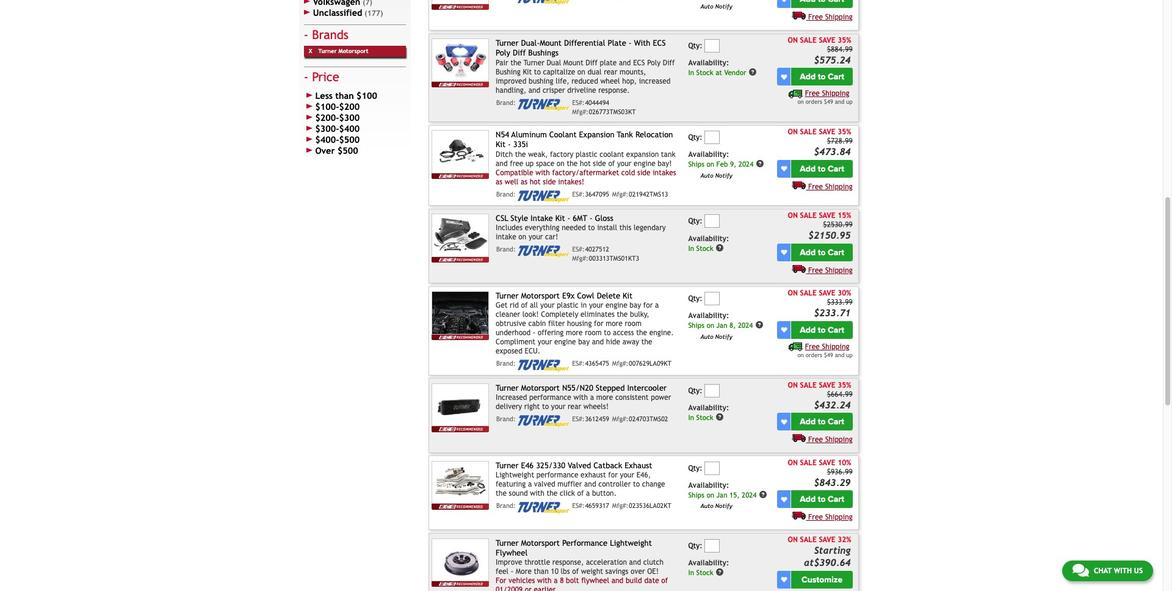 Task type: locate. For each thing, give the bounding box(es) containing it.
1 vertical spatial mount
[[564, 58, 584, 67]]

for up "controller"
[[609, 471, 618, 480]]

2 vertical spatial up
[[847, 352, 853, 358]]

poly
[[496, 48, 511, 58], [648, 58, 661, 67]]

a
[[656, 301, 659, 310], [591, 393, 594, 402], [528, 480, 532, 489], [586, 489, 590, 498], [554, 577, 558, 585]]

3 availability: from the top
[[689, 234, 730, 243]]

023536la02kt
[[629, 502, 672, 510]]

35% inside on sale save 35% $664.99 $432.24
[[838, 381, 852, 390]]

021942tms13
[[629, 190, 669, 198]]

availability: inside availability: ships on feb 9, 2024
[[689, 151, 730, 159]]

to inside csl style intake kit - 6mt - gloss includes everything needed to install this legendary intake on your car!
[[589, 224, 595, 232]]

1 horizontal spatial diff
[[586, 58, 598, 67]]

free shipping image for $2150.95
[[793, 264, 807, 273]]

mount down turner dual-mount differential plate - with ecs poly diff bushings link in the top of the page
[[564, 58, 584, 67]]

on inside availability: ships on feb 9, 2024
[[707, 160, 715, 169]]

ecs tuning recommends this product. image for $233.71
[[432, 335, 489, 340]]

9,
[[731, 160, 737, 169]]

sale inside on sale save 10% $936.99 $843.29
[[801, 459, 817, 467]]

a inside turner motorsport n55/n20 stepped intercooler increased performance with a more consistent power delivery right to your rear wheels!
[[591, 393, 594, 402]]

35% for $473.84
[[838, 128, 852, 136]]

1 vertical spatial up
[[526, 159, 534, 168]]

2 on from the top
[[788, 128, 798, 136]]

ships for $473.84
[[689, 160, 705, 169]]

0 vertical spatial ships
[[689, 160, 705, 169]]

orders
[[806, 99, 823, 105], [806, 352, 823, 358]]

add to cart for $2150.95
[[800, 247, 845, 258]]

35% for $432.24
[[838, 381, 852, 390]]

performance up right
[[530, 393, 572, 402]]

on inside availability: ships on jan 15, 2024
[[707, 491, 715, 500]]

save for $843.29
[[820, 459, 836, 467]]

save inside on sale save 35% $884.99 $575.24
[[820, 36, 836, 44]]

on inside csl style intake kit - 6mt - gloss includes everything needed to install this legendary intake on your car!
[[519, 233, 527, 242]]

2 vertical spatial for
[[609, 471, 618, 480]]

0 vertical spatial orders
[[806, 99, 823, 105]]

side right cold at the top right
[[638, 168, 651, 177]]

sale for $2150.95
[[801, 211, 817, 220]]

brand: down handling,
[[497, 99, 516, 106]]

question sign image for $575.24
[[749, 68, 758, 77]]

0 vertical spatial ecs
[[653, 38, 666, 48]]

1 vertical spatial ecs
[[634, 58, 645, 67]]

1 horizontal spatial lightweight
[[610, 539, 652, 548]]

4 availability: from the top
[[689, 312, 730, 320]]

2024 for $473.84
[[739, 160, 754, 169]]

for up bulky,
[[644, 301, 653, 310]]

availability: inside availability: ships on jan 8, 2024
[[689, 312, 730, 320]]

more down stepped
[[597, 393, 614, 402]]

5 cart from the top
[[828, 417, 845, 427]]

add to cart button down $473.84
[[792, 160, 853, 177]]

up
[[847, 99, 853, 105], [526, 159, 534, 168], [847, 352, 853, 358]]

brand: down sound
[[497, 502, 516, 510]]

007629la09kt
[[629, 360, 672, 367]]

4 add to cart from the top
[[800, 325, 845, 335]]

cart down $233.71
[[828, 325, 845, 335]]

2024 for $843.29
[[742, 491, 757, 500]]

ships left feb
[[689, 160, 705, 169]]

32%
[[838, 536, 852, 545]]

2024 for $233.71
[[739, 321, 754, 330]]

1 turner motorsport - corporate logo image from the top
[[518, 0, 570, 5]]

free shipping
[[809, 13, 853, 22], [809, 182, 853, 191], [809, 266, 853, 275], [809, 436, 853, 444], [809, 513, 853, 522]]

3 auto from the top
[[701, 333, 714, 340]]

3 add to cart from the top
[[800, 247, 845, 258]]

2 vertical spatial add to wish list image
[[782, 327, 788, 333]]

engine down offering at the left bottom of the page
[[555, 338, 576, 347]]

es#3647095 - 021942tms13 - n54 aluminum coolant expansion tank relocation kit - 335i - ditch the weak, factory plastic coolant expansion tank and free up space on the hot side of your engine bay! - turner motorsport - bmw image
[[432, 130, 489, 173]]

turner inside "turner e46 325/330 valved catback exhaust lightweight performance exhaust for your e46, featuring a valved muffler and controller to change the sound with the click of a button."
[[496, 461, 519, 470]]

0 horizontal spatial bay
[[579, 338, 590, 347]]

your up eliminates
[[589, 301, 604, 310]]

free shipping on orders $49 and up for $233.71
[[798, 342, 853, 358]]

0 vertical spatial free shipping on orders $49 and up
[[798, 89, 853, 105]]

2 ships from the top
[[689, 321, 705, 330]]

kit inside turner motorsport e9x cowl delete kit get rid of all your plastic in your engine bay for a cleaner look! completely eliminates the bulky, obtrusive cabin filter housing for more room underhood - offering more room to access the engine. compliment your engine bay and hide away the exposed ecu.
[[623, 291, 633, 301]]

on inside on sale save 10% $936.99 $843.29
[[788, 459, 798, 467]]

plate
[[600, 58, 617, 67]]

0 horizontal spatial side
[[543, 178, 556, 186]]

intercooler
[[628, 384, 667, 393]]

add to cart down $233.71
[[800, 325, 845, 335]]

es#: for $473.84
[[573, 190, 585, 198]]

to inside turner motorsport n55/n20 stepped intercooler increased performance with a more consistent power delivery right to your rear wheels!
[[542, 403, 549, 411]]

0 vertical spatial question sign image
[[756, 160, 765, 168]]

2 horizontal spatial side
[[638, 168, 651, 177]]

ships inside availability: ships on jan 8, 2024
[[689, 321, 705, 330]]

4 auto notify from the top
[[701, 503, 733, 510]]

less
[[315, 91, 333, 101]]

1 vertical spatial orders
[[806, 352, 823, 358]]

csl style intake kit - 6mt - gloss link
[[496, 214, 614, 223]]

add to wish list image for $575.24
[[782, 74, 788, 80]]

add to wish list image
[[782, 74, 788, 80], [782, 249, 788, 255], [782, 327, 788, 333]]

es#3551228 - 000265tms06 -  turner motorsport performance lightweight flywheel - improve throttle response, acceleration and clutch feel - more than 10 lbs of weight savings over oe! - turner motorsport - bmw image
[[432, 539, 489, 582]]

ecs tuning recommends this product. image for $843.29
[[432, 504, 489, 510]]

turner for e9x
[[496, 291, 519, 301]]

1 vertical spatial rear
[[568, 403, 582, 411]]

on for $233.71
[[788, 289, 798, 297]]

2 add to wish list image from the top
[[782, 249, 788, 255]]

5 on from the top
[[788, 381, 798, 390]]

7 ecs tuning recommends this product. image from the top
[[432, 504, 489, 510]]

life,
[[556, 77, 570, 85]]

0 vertical spatial add to wish list image
[[782, 74, 788, 80]]

add for $473.84
[[800, 163, 816, 174]]

mfg#: inside es#: 4044494 mfg#: 026773tms03kt
[[573, 108, 589, 115]]

2 vertical spatial 2024
[[742, 491, 757, 500]]

0 vertical spatial than
[[336, 91, 354, 101]]

1 vertical spatial free shipping image
[[793, 434, 807, 442]]

bushings
[[529, 48, 559, 58]]

es#4659317 - 023536la02kt - turner e46 325/330 valved catback exhaust - lightweight performance exhaust for your e46, featuring a valved muffler and controller to change the sound with the click of a button. - turner motorsport - bmw image
[[432, 461, 489, 504]]

chat
[[1095, 567, 1113, 575]]

add for $575.24
[[800, 72, 816, 82]]

6 turner motorsport - corporate logo image from the top
[[518, 415, 570, 428]]

rid
[[510, 301, 519, 310]]

es#: inside es#: 4044494 mfg#: 026773tms03kt
[[573, 99, 585, 106]]

2 cart from the top
[[828, 163, 845, 174]]

kit down n54
[[496, 140, 506, 149]]

orders for $233.71
[[806, 352, 823, 358]]

es#3247792 - 021491tms01 - turner f8x m3/m4 skid plate - milled finish - ultimate oil cooler protection, keeping your oil in the car - not on the road! - turner motorsport - bmw image
[[432, 0, 489, 4]]

free shipping for $473.84
[[809, 182, 853, 191]]

1 horizontal spatial ecs
[[653, 38, 666, 48]]

side down coolant
[[593, 159, 607, 168]]

on inside on sale save 35% $664.99 $432.24
[[788, 381, 798, 390]]

your
[[618, 159, 632, 168], [529, 233, 543, 242], [541, 301, 555, 310], [589, 301, 604, 310], [538, 338, 552, 347], [551, 403, 566, 411], [620, 471, 635, 480]]

1 free shipping on orders $49 and up from the top
[[798, 89, 853, 105]]

ships right the engine.
[[689, 321, 705, 330]]

cart down $473.84
[[828, 163, 845, 174]]

lightweight inside 'turner motorsport performance lightweight flywheel improve throttle response, acceleration and clutch feel - more than 10 lbs of weight savings over oe! for vehicles with a 8 bolt flywheel and build date of 01/2009 or earlier'
[[610, 539, 652, 548]]

2 vertical spatial 35%
[[838, 381, 852, 390]]

3 ships from the top
[[689, 491, 705, 500]]

a up the engine.
[[656, 301, 659, 310]]

4 add to cart button from the top
[[792, 321, 853, 339]]

1 horizontal spatial room
[[625, 320, 642, 328]]

exhaust
[[581, 471, 606, 480]]

sale for $575.24
[[801, 36, 817, 44]]

2 jan from the top
[[717, 491, 728, 500]]

free shipping up 15% at the top of the page
[[809, 182, 853, 191]]

2 turner motorsport - corporate logo image from the top
[[518, 99, 570, 111]]

in
[[581, 301, 587, 310]]

your inside csl style intake kit - 6mt - gloss includes everything needed to install this legendary intake on your car!
[[529, 233, 543, 242]]

room down housing at bottom
[[585, 329, 602, 337]]

sale inside the on sale save 35% $728.99 $473.84
[[801, 128, 817, 136]]

0 vertical spatial performance
[[530, 393, 572, 402]]

at left vendor
[[716, 68, 723, 77]]

turner inside turner motorsport n55/n20 stepped intercooler increased performance with a more consistent power delivery right to your rear wheels!
[[496, 384, 519, 393]]

diff up increased
[[663, 58, 675, 67]]

1 ecs tuning recommends this product. image from the top
[[432, 4, 489, 10]]

1 vertical spatial jan
[[717, 491, 728, 500]]

- inside turner motorsport e9x cowl delete kit get rid of all your plastic in your engine bay for a cleaner look! completely eliminates the bulky, obtrusive cabin filter housing for more room underhood - offering more room to access the engine. compliment your engine bay and hide away the exposed ecu.
[[533, 329, 536, 337]]

es#: inside es#: 4027512 mfg#: 003313tms01kt3
[[573, 246, 585, 253]]

mfg#: down cold at the top right
[[613, 190, 629, 198]]

diff down dual-
[[513, 48, 526, 58]]

motorsport for n55/n20
[[521, 384, 560, 393]]

engine
[[634, 159, 656, 168], [606, 301, 628, 310], [555, 338, 576, 347]]

free shipping for $2150.95
[[809, 266, 853, 275]]

hot down space
[[530, 178, 541, 186]]

save for $2150.95
[[820, 211, 836, 220]]

0 horizontal spatial at
[[716, 68, 723, 77]]

add to wish list image
[[782, 0, 788, 2], [782, 166, 788, 172], [782, 419, 788, 425], [782, 496, 788, 503], [782, 577, 788, 583]]

turner motorsport - corporate logo image for $473.84
[[518, 190, 570, 203]]

None text field
[[705, 131, 720, 144], [705, 384, 720, 398], [705, 462, 720, 475], [705, 131, 720, 144], [705, 384, 720, 398], [705, 462, 720, 475]]

es#4365475 - 007629la09kt - turner motorsport e9x cowl delete kit - get rid of all your plastic in your engine bay for a cleaner look! completely eliminates the bulky, obtrusive cabin filter housing for more room underhood - offering more room to access the engine. compliment your engine bay and hide away the exposed ecu. - turner motorsport - bmw image
[[432, 291, 489, 335]]

turner motorsport - corporate logo image down right
[[518, 415, 570, 428]]

$49 up $728.99
[[825, 99, 834, 105]]

$300
[[339, 113, 360, 123]]

free shipping image
[[789, 90, 803, 99], [793, 181, 807, 189], [793, 264, 807, 273], [789, 343, 803, 352], [793, 511, 807, 520]]

0 vertical spatial $49
[[825, 99, 834, 105]]

on down includes
[[519, 233, 527, 242]]

2 sale from the top
[[801, 128, 817, 136]]

0 horizontal spatial as
[[496, 178, 503, 186]]

1 vertical spatial add to wish list image
[[782, 249, 788, 255]]

csl
[[496, 214, 509, 223]]

x
[[309, 48, 313, 55]]

2 free shipping on orders $49 and up from the top
[[798, 342, 853, 358]]

turner motorsport - corporate logo image up intake
[[518, 190, 570, 203]]

mfg#: right 3612459
[[613, 415, 629, 423]]

lightweight
[[496, 471, 535, 480], [610, 539, 652, 548]]

1 horizontal spatial engine
[[606, 301, 628, 310]]

1 horizontal spatial mount
[[564, 58, 584, 67]]

0 vertical spatial free shipping image
[[793, 11, 807, 20]]

kit inside turner dual-mount differential plate - with ecs poly diff bushings pair the turner dual mount diff plate and ecs poly diff bushing kit to capitalize on dual rear mounts, improved bushing life, reduced wheel hop, increased handling, and crisper driveline response.
[[523, 68, 532, 76]]

0 vertical spatial rear
[[604, 68, 618, 76]]

4 save from the top
[[820, 289, 836, 297]]

add to cart down $432.24
[[800, 417, 845, 427]]

on left feb
[[707, 160, 715, 169]]

availability: inside availability: ships on jan 15, 2024
[[689, 481, 730, 490]]

kit inside "n54 aluminum coolant expansion tank relocation kit - 335i ditch the weak, factory plastic coolant expansion tank and free up space on the hot side of your engine bay! compatible with factory/aftermarket cold side intakes as well as hot side intakes!"
[[496, 140, 506, 149]]

2 notify from the top
[[716, 172, 733, 179]]

side down space
[[543, 178, 556, 186]]

1 vertical spatial kit
[[496, 140, 506, 149]]

1 vertical spatial performance
[[537, 471, 579, 480]]

- inside 'turner motorsport performance lightweight flywheel improve throttle response, acceleration and clutch feel - more than 10 lbs of weight savings over oe! for vehicles with a 8 bolt flywheel and build date of 01/2009 or earlier'
[[511, 568, 514, 576]]

$664.99
[[828, 390, 853, 399]]

plastic inside turner motorsport e9x cowl delete kit get rid of all your plastic in your engine bay for a cleaner look! completely eliminates the bulky, obtrusive cabin filter housing for more room underhood - offering more room to access the engine. compliment your engine bay and hide away the exposed ecu.
[[557, 301, 579, 310]]

shipping up 10%
[[826, 436, 853, 444]]

clutch
[[644, 559, 664, 567]]

1 ships from the top
[[689, 160, 705, 169]]

1 vertical spatial plastic
[[557, 301, 579, 310]]

feel
[[496, 568, 509, 576]]

es#: for $2150.95
[[573, 246, 585, 253]]

to inside turner dual-mount differential plate - with ecs poly diff bushings pair the turner dual mount diff plate and ecs poly diff bushing kit to capitalize on dual rear mounts, improved bushing life, reduced wheel hop, increased handling, and crisper driveline response.
[[534, 68, 541, 76]]

question sign image for $233.71
[[756, 321, 764, 330]]

lightweight inside "turner e46 325/330 valved catback exhaust lightweight performance exhaust for your e46, featuring a valved muffler and controller to change the sound with the click of a button."
[[496, 471, 535, 480]]

more down housing at bottom
[[566, 329, 583, 337]]

n54
[[496, 130, 510, 139]]

1 add to wish list image from the top
[[782, 74, 788, 80]]

0 horizontal spatial engine
[[555, 338, 576, 347]]

1 horizontal spatial at
[[805, 557, 814, 568]]

1 in from the top
[[689, 68, 695, 77]]

$843.29
[[814, 477, 851, 488]]

5 save from the top
[[820, 381, 836, 390]]

change
[[643, 480, 666, 489]]

poly up increased
[[648, 58, 661, 67]]

es#4044494 - 026773tms03kt - turner dual-mount differential plate - with ecs poly diff bushings  - pair the turner dual mount diff plate and ecs poly diff bushing kit to capitalize on dual rear mounts, improved bushing life, reduced wheel hop, increased handling, and crisper driveline response. - turner motorsport - bmw image
[[432, 38, 489, 82]]

1 jan from the top
[[717, 321, 728, 330]]

2 free shipping from the top
[[809, 182, 853, 191]]

price
[[312, 70, 339, 84]]

4 on from the top
[[788, 289, 798, 297]]

-
[[629, 38, 632, 48], [508, 140, 511, 149], [568, 214, 571, 223], [590, 214, 593, 223], [533, 329, 536, 337], [511, 568, 514, 576]]

1 horizontal spatial for
[[609, 471, 618, 480]]

add to wish list image for $473.84
[[782, 166, 788, 172]]

jan inside availability: ships on jan 15, 2024
[[717, 491, 728, 500]]

your down exhaust
[[620, 471, 635, 480]]

35% up $664.99
[[838, 381, 852, 390]]

performance inside "turner e46 325/330 valved catback exhaust lightweight performance exhaust for your e46, featuring a valved muffler and controller to change the sound with the click of a button."
[[537, 471, 579, 480]]

0 vertical spatial for
[[644, 301, 653, 310]]

to down e46,
[[633, 480, 640, 489]]

plastic
[[576, 150, 598, 159], [557, 301, 579, 310]]

6 qty: from the top
[[689, 464, 703, 473]]

1 orders from the top
[[806, 99, 823, 105]]

$884.99
[[828, 45, 853, 54]]

save inside the on sale save 35% $728.99 $473.84
[[820, 128, 836, 136]]

free down "$575.24"
[[806, 89, 820, 98]]

2 add to wish list image from the top
[[782, 166, 788, 172]]

mfg#: down 4027512
[[573, 255, 589, 262]]

add to wish list image for $233.71
[[782, 327, 788, 333]]

question sign image
[[749, 68, 758, 77], [716, 244, 725, 252], [716, 413, 725, 422], [759, 491, 768, 499]]

1 vertical spatial for
[[594, 320, 604, 328]]

hot
[[580, 159, 591, 168], [530, 178, 541, 186]]

1 sale from the top
[[801, 36, 817, 44]]

1 vertical spatial free shipping on orders $49 and up
[[798, 342, 853, 358]]

notify for $233.71
[[716, 333, 733, 340]]

on sale save 30% $333.99 $233.71
[[788, 289, 853, 318]]

availability: ships on feb 9, 2024
[[689, 151, 754, 169]]

3 notify from the top
[[716, 333, 733, 340]]

1 35% from the top
[[838, 36, 852, 44]]

sale inside on sale save 35% $664.99 $432.24
[[801, 381, 817, 390]]

save inside 'on sale save 30% $333.99 $233.71'
[[820, 289, 836, 297]]

save inside on sale save 35% $664.99 $432.24
[[820, 381, 836, 390]]

ships inside availability: ships on jan 15, 2024
[[689, 491, 705, 500]]

add to cart down "$575.24"
[[800, 72, 845, 82]]

es#: for $843.29
[[573, 502, 585, 510]]

add down on sale save 35% $664.99 $432.24
[[800, 417, 816, 427]]

as right well
[[521, 178, 528, 186]]

tank
[[617, 130, 634, 139]]

2 horizontal spatial diff
[[663, 58, 675, 67]]

0 vertical spatial room
[[625, 320, 642, 328]]

0 vertical spatial hot
[[580, 159, 591, 168]]

sale for $432.24
[[801, 381, 817, 390]]

of down coolant
[[609, 159, 615, 168]]

2 add to cart from the top
[[800, 163, 845, 174]]

on inside "n54 aluminum coolant expansion tank relocation kit - 335i ditch the weak, factory plastic coolant expansion tank and free up space on the hot side of your engine bay! compatible with factory/aftermarket cold side intakes as well as hot side intakes!"
[[557, 159, 565, 168]]

shipping up 30%
[[826, 266, 853, 275]]

$300-
[[315, 124, 339, 134]]

0 vertical spatial kit
[[523, 68, 532, 76]]

4 add to wish list image from the top
[[782, 496, 788, 503]]

cleaner
[[496, 311, 521, 319]]

3 add to wish list image from the top
[[782, 419, 788, 425]]

and up over at bottom right
[[630, 559, 642, 567]]

$200-
[[315, 113, 339, 123]]

shipping down $233.71
[[823, 342, 850, 351]]

1 vertical spatial engine
[[606, 301, 628, 310]]

in inside the "availability: in stock at vendor"
[[689, 68, 695, 77]]

at inside the starting at
[[805, 557, 814, 568]]

for inside "turner e46 325/330 valved catback exhaust lightweight performance exhaust for your e46, featuring a valved muffler and controller to change the sound with the click of a button."
[[609, 471, 618, 480]]

in for $575.24
[[689, 68, 695, 77]]

stock for $2150.95
[[697, 244, 714, 252]]

1 vertical spatial $49
[[825, 352, 834, 358]]

free up on sale save 10% $936.99 $843.29
[[809, 436, 824, 444]]

acceleration
[[586, 559, 627, 567]]

cold
[[622, 168, 636, 177]]

lbs
[[561, 568, 570, 576]]

notify for $843.29
[[716, 503, 733, 510]]

button.
[[593, 489, 617, 498]]

1 auto notify from the top
[[701, 3, 733, 10]]

0 vertical spatial 2024
[[739, 160, 754, 169]]

wheels!
[[584, 403, 609, 411]]

save inside on sale save 15% $2530.99 $2150.95
[[820, 211, 836, 220]]

5 add to cart from the top
[[800, 417, 845, 427]]

free up on sale save 32%
[[809, 513, 824, 522]]

- right 6mt
[[590, 214, 593, 223]]

legendary
[[634, 224, 666, 232]]

on down factory
[[557, 159, 565, 168]]

4 cart from the top
[[828, 325, 845, 335]]

35% inside on sale save 35% $884.99 $575.24
[[838, 36, 852, 44]]

with inside "n54 aluminum coolant expansion tank relocation kit - 335i ditch the weak, factory plastic coolant expansion tank and free up space on the hot side of your engine bay! compatible with factory/aftermarket cold side intakes as well as hot side intakes!"
[[536, 168, 550, 177]]

2 stock from the top
[[697, 244, 714, 252]]

0 horizontal spatial lightweight
[[496, 471, 535, 480]]

1 vertical spatial more
[[566, 329, 583, 337]]

your right all
[[541, 301, 555, 310]]

0 horizontal spatial hot
[[530, 178, 541, 186]]

4 turner motorsport - corporate logo image from the top
[[518, 246, 570, 258]]

dual-
[[521, 38, 540, 48]]

2024 inside availability: ships on jan 15, 2024
[[742, 491, 757, 500]]

3 add to wish list image from the top
[[782, 327, 788, 333]]

$400-
[[315, 135, 339, 145]]

turner motorsport n55/n20 stepped intercooler increased performance with a more consistent power delivery right to your rear wheels!
[[496, 384, 672, 411]]

3 free shipping from the top
[[809, 266, 853, 275]]

jan for $843.29
[[717, 491, 728, 500]]

2 horizontal spatial engine
[[634, 159, 656, 168]]

stock inside the "availability: in stock at vendor"
[[697, 68, 714, 77]]

$936.99
[[828, 468, 853, 476]]

rear
[[604, 68, 618, 76], [568, 403, 582, 411]]

less than $100 link
[[304, 91, 406, 102]]

sound
[[509, 489, 528, 498]]

35% inside the on sale save 35% $728.99 $473.84
[[838, 128, 852, 136]]

- down improve
[[511, 568, 514, 576]]

up down weak,
[[526, 159, 534, 168]]

qty: for $473.84
[[689, 133, 703, 142]]

free shipping on orders $49 and up down $233.71
[[798, 342, 853, 358]]

of inside "turner e46 325/330 valved catback exhaust lightweight performance exhaust for your e46, featuring a valved muffler and controller to change the sound with the click of a button."
[[578, 489, 584, 498]]

3 turner motorsport - corporate logo image from the top
[[518, 190, 570, 203]]

reduced
[[572, 77, 599, 85]]

and down ditch
[[496, 159, 508, 168]]

free shipping for $843.29
[[809, 513, 853, 522]]

2 add from the top
[[800, 163, 816, 174]]

2 auto notify from the top
[[701, 172, 733, 179]]

save up $2530.99
[[820, 211, 836, 220]]

turner inside turner motorsport e9x cowl delete kit get rid of all your plastic in your engine bay for a cleaner look! completely eliminates the bulky, obtrusive cabin filter housing for more room underhood - offering more room to access the engine. compliment your engine bay and hide away the exposed ecu.
[[496, 291, 519, 301]]

1 horizontal spatial kit
[[523, 68, 532, 76]]

at
[[716, 68, 723, 77], [805, 557, 814, 568]]

mfg#: inside es#: 4027512 mfg#: 003313tms01kt3
[[573, 255, 589, 262]]

sale inside 'on sale save 30% $333.99 $233.71'
[[801, 289, 817, 297]]

sale inside on sale save 35% $884.99 $575.24
[[801, 36, 817, 44]]

shipping for 1st free shipping image from the top of the page
[[826, 13, 853, 22]]

3 add to cart button from the top
[[792, 244, 853, 261]]

2 availability: in stock from the top
[[689, 404, 730, 422]]

5 ecs tuning recommends this product. image from the top
[[432, 335, 489, 340]]

0 horizontal spatial diff
[[513, 48, 526, 58]]

2 vertical spatial engine
[[555, 338, 576, 347]]

0 horizontal spatial than
[[336, 91, 354, 101]]

4 sale from the top
[[801, 289, 817, 297]]

kit right delete
[[623, 291, 633, 301]]

1 add to cart button from the top
[[792, 68, 853, 86]]

0 vertical spatial engine
[[634, 159, 656, 168]]

your inside "n54 aluminum coolant expansion tank relocation kit - 335i ditch the weak, factory plastic coolant expansion tank and free up space on the hot side of your engine bay! compatible with factory/aftermarket cold side intakes as well as hot side intakes!"
[[618, 159, 632, 168]]

improved
[[496, 77, 527, 85]]

0 horizontal spatial rear
[[568, 403, 582, 411]]

es#: 4027512 mfg#: 003313tms01kt3
[[573, 246, 640, 262]]

1 vertical spatial room
[[585, 329, 602, 337]]

3 stock from the top
[[697, 413, 714, 422]]

sale for $473.84
[[801, 128, 817, 136]]

2 horizontal spatial for
[[644, 301, 653, 310]]

your inside "turner e46 325/330 valved catback exhaust lightweight performance exhaust for your e46, featuring a valved muffler and controller to change the sound with the click of a button."
[[620, 471, 635, 480]]

1 horizontal spatial poly
[[648, 58, 661, 67]]

rear down the n55/n20
[[568, 403, 582, 411]]

0 vertical spatial up
[[847, 99, 853, 105]]

engine.
[[650, 329, 674, 337]]

6 on from the top
[[788, 459, 798, 467]]

performance inside turner motorsport n55/n20 stepped intercooler increased performance with a more consistent power delivery right to your rear wheels!
[[530, 393, 572, 402]]

includes
[[496, 224, 523, 232]]

7 sale from the top
[[801, 536, 817, 545]]

1 availability: from the top
[[689, 59, 730, 67]]

motorsport up all
[[521, 291, 560, 301]]

35% up $728.99
[[838, 128, 852, 136]]

response,
[[553, 559, 584, 567]]

relocation
[[636, 130, 674, 139]]

2 vertical spatial kit
[[623, 291, 633, 301]]

save for $575.24
[[820, 36, 836, 44]]

5 brand: from the top
[[497, 415, 516, 423]]

crisper
[[543, 86, 566, 94]]

0 vertical spatial at
[[716, 68, 723, 77]]

on for $473.84
[[788, 128, 798, 136]]

es#4027512 - 003313tms01kt3 - csl style intake kit - 6mt - gloss - includes everything needed to install this legendary intake on your car! - turner motorsport - bmw image
[[432, 214, 489, 257]]

on inside turner dual-mount differential plate - with ecs poly diff bushings pair the turner dual mount diff plate and ecs poly diff bushing kit to capitalize on dual rear mounts, improved bushing life, reduced wheel hop, increased handling, and crisper driveline response.
[[578, 68, 586, 76]]

1 free shipping image from the top
[[793, 11, 807, 20]]

on inside on sale save 35% $884.99 $575.24
[[788, 36, 798, 44]]

the down factory
[[567, 159, 578, 168]]

jan inside availability: ships on jan 8, 2024
[[717, 321, 728, 330]]

3 auto notify from the top
[[701, 333, 733, 340]]

es#: down intakes!
[[573, 190, 585, 198]]

unclassified (177)
[[313, 7, 383, 18]]

turner inside 'turner motorsport performance lightweight flywheel improve throttle response, acceleration and clutch feel - more than 10 lbs of weight savings over oe! for vehicles with a 8 bolt flywheel and build date of 01/2009 or earlier'
[[496, 539, 519, 548]]

add to cart button down $233.71
[[792, 321, 853, 339]]

1 brand: from the top
[[497, 99, 516, 106]]

with up earlier
[[538, 577, 552, 585]]

and
[[619, 58, 631, 67], [529, 86, 541, 94], [836, 99, 845, 105], [496, 159, 508, 168], [592, 338, 604, 347], [836, 352, 845, 358], [585, 480, 597, 489], [630, 559, 642, 567], [612, 577, 624, 585]]

6 sale from the top
[[801, 459, 817, 467]]

save inside on sale save 10% $936.99 $843.29
[[820, 459, 836, 467]]

0 horizontal spatial room
[[585, 329, 602, 337]]

1 availability: in stock from the top
[[689, 234, 730, 252]]

0 horizontal spatial for
[[594, 320, 604, 328]]

2024 right 15,
[[742, 491, 757, 500]]

6 brand: from the top
[[497, 502, 516, 510]]

on inside availability: ships on jan 8, 2024
[[707, 321, 715, 330]]

3 ecs tuning recommends this product. image from the top
[[432, 173, 489, 179]]

5 free shipping from the top
[[809, 513, 853, 522]]

2 ecs tuning recommends this product. image from the top
[[432, 82, 489, 87]]

chat with us link
[[1063, 561, 1154, 582]]

motorsport inside turner motorsport e9x cowl delete kit get rid of all your plastic in your engine bay for a cleaner look! completely eliminates the bulky, obtrusive cabin filter housing for more room underhood - offering more room to access the engine. compliment your engine bay and hide away the exposed ecu.
[[521, 291, 560, 301]]

0 vertical spatial jan
[[717, 321, 728, 330]]

2024 right the 8,
[[739, 321, 754, 330]]

5 es#: from the top
[[573, 415, 585, 423]]

brand: for $432.24
[[497, 415, 516, 423]]

brand: for $233.71
[[497, 360, 516, 367]]

add to cart button
[[792, 68, 853, 86], [792, 160, 853, 177], [792, 244, 853, 261], [792, 321, 853, 339], [792, 413, 853, 431], [792, 491, 853, 508]]

at inside the "availability: in stock at vendor"
[[716, 68, 723, 77]]

save for $473.84
[[820, 128, 836, 136]]

turner up increased
[[496, 384, 519, 393]]

performance down the "325/330"
[[537, 471, 579, 480]]

6 ecs tuning recommends this product. image from the top
[[432, 427, 489, 432]]

1 cart from the top
[[828, 72, 845, 82]]

underhood
[[496, 329, 531, 337]]

oe!
[[648, 568, 659, 576]]

auto for $473.84
[[701, 172, 714, 179]]

add to wish list image for $432.24
[[782, 419, 788, 425]]

0 horizontal spatial ecs
[[634, 58, 645, 67]]

1 save from the top
[[820, 36, 836, 44]]

4 free shipping from the top
[[809, 436, 853, 444]]

and left "hide"
[[592, 338, 604, 347]]

sale inside on sale save 15% $2530.99 $2150.95
[[801, 211, 817, 220]]

kit up bushing at the left top
[[523, 68, 532, 76]]

add to wish list image for $843.29
[[782, 496, 788, 503]]

1 vertical spatial poly
[[648, 58, 661, 67]]

on inside 'on sale save 30% $333.99 $233.71'
[[788, 289, 798, 297]]

1 $49 from the top
[[825, 99, 834, 105]]

0 vertical spatial poly
[[496, 48, 511, 58]]

mfg#:
[[573, 108, 589, 115], [613, 190, 629, 198], [573, 255, 589, 262], [613, 360, 629, 367], [613, 415, 629, 423], [613, 502, 629, 510]]

5 add to cart button from the top
[[792, 413, 853, 431]]

plate
[[608, 38, 627, 48]]

availability: in stock for $2150.95
[[689, 234, 730, 252]]

add to cart button for $473.84
[[792, 160, 853, 177]]

2 horizontal spatial kit
[[623, 291, 633, 301]]

stepped
[[596, 384, 625, 393]]

rear inside turner dual-mount differential plate - with ecs poly diff bushings pair the turner dual mount diff plate and ecs poly diff bushing kit to capitalize on dual rear mounts, improved bushing life, reduced wheel hop, increased handling, and crisper driveline response.
[[604, 68, 618, 76]]

rear inside turner motorsport n55/n20 stepped intercooler increased performance with a more consistent power delivery right to your rear wheels!
[[568, 403, 582, 411]]

3 brand: from the top
[[497, 246, 516, 253]]

2 orders from the top
[[806, 352, 823, 358]]

question sign image
[[756, 160, 765, 168], [756, 321, 764, 330], [716, 568, 725, 577]]

ecs tuning recommends this product. image for $432.24
[[432, 427, 489, 432]]

cabin
[[529, 320, 546, 328]]

bay up bulky,
[[630, 301, 642, 310]]

es#:
[[573, 99, 585, 106], [573, 190, 585, 198], [573, 246, 585, 253], [573, 360, 585, 367], [573, 415, 585, 423], [573, 502, 585, 510]]

3 qty: from the top
[[689, 217, 703, 226]]

free shipping image up on sale save 15% $2530.99 $2150.95 in the right of the page
[[793, 181, 807, 189]]

0 vertical spatial bay
[[630, 301, 642, 310]]

2 vertical spatial side
[[543, 178, 556, 186]]

2024 inside availability: ships on feb 9, 2024
[[739, 160, 754, 169]]

a inside turner motorsport e9x cowl delete kit get rid of all your plastic in your engine bay for a cleaner look! completely eliminates the bulky, obtrusive cabin filter housing for more room underhood - offering more room to access the engine. compliment your engine bay and hide away the exposed ecu.
[[656, 301, 659, 310]]

availability: ships on jan 8, 2024
[[689, 312, 754, 330]]

1 vertical spatial bay
[[579, 338, 590, 347]]

motorsport inside turner motorsport n55/n20 stepped intercooler increased performance with a more consistent power delivery right to your rear wheels!
[[521, 384, 560, 393]]

motorsport inside brands x turner motorsport
[[339, 48, 369, 55]]

a inside 'turner motorsport performance lightweight flywheel improve throttle response, acceleration and clutch feel - more than 10 lbs of weight savings over oe! for vehicles with a 8 bolt flywheel and build date of 01/2009 or earlier'
[[554, 577, 558, 585]]

on up reduced
[[578, 68, 586, 76]]

add to cart down $473.84
[[800, 163, 845, 174]]

turner up flywheel
[[496, 539, 519, 548]]

es#: for $432.24
[[573, 415, 585, 423]]

install
[[598, 224, 618, 232]]

2 in from the top
[[689, 244, 695, 252]]

turner inside brands x turner motorsport
[[319, 48, 337, 55]]

0 horizontal spatial poly
[[496, 48, 511, 58]]

e46,
[[637, 471, 651, 480]]

availability: inside the "availability: in stock at vendor"
[[689, 59, 730, 67]]

ships inside availability: ships on feb 9, 2024
[[689, 160, 705, 169]]

2 add to cart button from the top
[[792, 160, 853, 177]]

stock for $432.24
[[697, 413, 714, 422]]

starting at
[[805, 545, 851, 568]]

hide
[[607, 338, 621, 347]]

1 add to cart from the top
[[800, 72, 845, 82]]

1 vertical spatial than
[[534, 568, 549, 576]]

1 vertical spatial ships
[[689, 321, 705, 330]]

2 availability: from the top
[[689, 151, 730, 159]]

1 vertical spatial 2024
[[739, 321, 754, 330]]

driveline
[[568, 86, 597, 94]]

1 horizontal spatial than
[[534, 568, 549, 576]]

flywheel
[[582, 577, 610, 585]]

auto notify for $843.29
[[701, 503, 733, 510]]

4027512
[[586, 246, 610, 253]]

es#: down driveline
[[573, 99, 585, 106]]

intakes!
[[559, 178, 585, 186]]

4 brand: from the top
[[497, 360, 516, 367]]

turner motorsport - corporate logo image
[[518, 0, 570, 5], [518, 99, 570, 111], [518, 190, 570, 203], [518, 246, 570, 258], [518, 360, 570, 372], [518, 415, 570, 428], [518, 502, 570, 514]]

0 horizontal spatial mount
[[540, 38, 562, 48]]

1 vertical spatial availability: in stock
[[689, 404, 730, 422]]

None text field
[[705, 39, 720, 53], [705, 215, 720, 228], [705, 292, 720, 306], [705, 539, 720, 553], [705, 39, 720, 53], [705, 215, 720, 228], [705, 292, 720, 306], [705, 539, 720, 553]]

orders up on sale save 35% $664.99 $432.24
[[806, 352, 823, 358]]

motorsport inside 'turner motorsport performance lightweight flywheel improve throttle response, acceleration and clutch feel - more than 10 lbs of weight savings over oe! for vehicles with a 8 bolt flywheel and build date of 01/2009 or earlier'
[[521, 539, 560, 548]]

engine inside "n54 aluminum coolant expansion tank relocation kit - 335i ditch the weak, factory plastic coolant expansion tank and free up space on the hot side of your engine bay! compatible with factory/aftermarket cold side intakes as well as hot side intakes!"
[[634, 159, 656, 168]]

free shipping up 30%
[[809, 266, 853, 275]]

plastic inside "n54 aluminum coolant expansion tank relocation kit - 335i ditch the weak, factory plastic coolant expansion tank and free up space on the hot side of your engine bay! compatible with factory/aftermarket cold side intakes as well as hot side intakes!"
[[576, 150, 598, 159]]

free shipping image
[[793, 11, 807, 20], [793, 434, 807, 442]]

2 es#: from the top
[[573, 190, 585, 198]]

1 horizontal spatial as
[[521, 178, 528, 186]]

es#: for $233.71
[[573, 360, 585, 367]]

hot up factory/aftermarket
[[580, 159, 591, 168]]

the down 335i
[[515, 150, 526, 159]]

es#: 4044494 mfg#: 026773tms03kt
[[573, 99, 636, 115]]

on inside on sale save 15% $2530.99 $2150.95
[[788, 211, 798, 220]]

2024 inside availability: ships on jan 8, 2024
[[739, 321, 754, 330]]

save up the $884.99
[[820, 36, 836, 44]]

3 add from the top
[[800, 247, 816, 258]]

6 availability: from the top
[[689, 481, 730, 490]]

cart for $575.24
[[828, 72, 845, 82]]

3 sale from the top
[[801, 211, 817, 220]]

add down the on sale save 35% $728.99 $473.84
[[800, 163, 816, 174]]

shipping for free shipping icon associated with $2150.95
[[826, 266, 853, 275]]

motorsport for performance
[[521, 539, 560, 548]]

1 vertical spatial question sign image
[[756, 321, 764, 330]]

es#: left 4027512
[[573, 246, 585, 253]]

0 vertical spatial side
[[593, 159, 607, 168]]

0 horizontal spatial kit
[[496, 140, 506, 149]]

add to cart for $233.71
[[800, 325, 845, 335]]

on inside the on sale save 35% $728.99 $473.84
[[788, 128, 798, 136]]

1 horizontal spatial rear
[[604, 68, 618, 76]]

add to cart button for $432.24
[[792, 413, 853, 431]]

up inside "n54 aluminum coolant expansion tank relocation kit - 335i ditch the weak, factory plastic coolant expansion tank and free up space on the hot side of your engine bay! compatible with factory/aftermarket cold side intakes as well as hot side intakes!"
[[526, 159, 534, 168]]

2 vertical spatial ships
[[689, 491, 705, 500]]

qty: for $233.71
[[689, 295, 703, 303]]

0 vertical spatial 35%
[[838, 36, 852, 44]]

ecs tuning recommends this product. image
[[432, 4, 489, 10], [432, 82, 489, 87], [432, 173, 489, 179], [432, 257, 489, 263], [432, 335, 489, 340], [432, 427, 489, 432], [432, 504, 489, 510], [432, 582, 489, 587]]

3 save from the top
[[820, 211, 836, 220]]

free shipping image for $233.71
[[789, 343, 803, 352]]

free shipping image up on sale save 32%
[[793, 511, 807, 520]]

es#: for $575.24
[[573, 99, 585, 106]]



Task type: vqa. For each thing, say whether or not it's contained in the screenshot.
middle more
yes



Task type: describe. For each thing, give the bounding box(es) containing it.
your inside turner motorsport n55/n20 stepped intercooler increased performance with a more consistent power delivery right to your rear wheels!
[[551, 403, 566, 411]]

over
[[315, 146, 335, 156]]

more
[[516, 568, 532, 576]]

free down $233.71
[[806, 342, 820, 351]]

2 as from the left
[[521, 178, 528, 186]]

to inside turner motorsport e9x cowl delete kit get rid of all your plastic in your engine bay for a cleaner look! completely eliminates the bulky, obtrusive cabin filter housing for more room underhood - offering more room to access the engine. compliment your engine bay and hide away the exposed ecu.
[[604, 329, 611, 337]]

save for $432.24
[[820, 381, 836, 390]]

to down $843.29
[[818, 494, 826, 505]]

up for $575.24
[[847, 99, 853, 105]]

8
[[560, 577, 564, 585]]

the right 'away'
[[642, 338, 653, 347]]

turner e46 325/330 valved catback exhaust link
[[496, 461, 653, 470]]

mfg#: for $2150.95
[[573, 255, 589, 262]]

customize
[[802, 575, 843, 585]]

a up 4659317
[[586, 489, 590, 498]]

turner motorsport - corporate logo image for $843.29
[[518, 502, 570, 514]]

pair
[[496, 58, 509, 67]]

1 free shipping from the top
[[809, 13, 853, 22]]

availability: in stock at vendor
[[689, 59, 747, 77]]

1 vertical spatial $500
[[338, 146, 358, 156]]

e46
[[521, 461, 534, 470]]

question sign image for $432.24
[[716, 413, 725, 422]]

muffler
[[558, 480, 582, 489]]

well
[[505, 178, 519, 186]]

the inside turner dual-mount differential plate - with ecs poly diff bushings pair the turner dual mount diff plate and ecs poly diff bushing kit to capitalize on dual rear mounts, improved bushing life, reduced wheel hop, increased handling, and crisper driveline response.
[[511, 58, 522, 67]]

of inside "n54 aluminum coolant expansion tank relocation kit - 335i ditch the weak, factory plastic coolant expansion tank and free up space on the hot side of your engine bay! compatible with factory/aftermarket cold side intakes as well as hot side intakes!"
[[609, 159, 615, 168]]

1 auto from the top
[[701, 3, 714, 10]]

4659317
[[586, 502, 610, 510]]

turner for 325/330
[[496, 461, 519, 470]]

$49 for $575.24
[[825, 99, 834, 105]]

to down $2150.95
[[818, 247, 826, 258]]

free shipping image for $575.24
[[789, 90, 803, 99]]

5 add to wish list image from the top
[[782, 577, 788, 583]]

- right kit
[[568, 214, 571, 223]]

of right date
[[662, 577, 668, 585]]

30%
[[838, 289, 852, 297]]

n54 aluminum coolant expansion tank relocation kit - 335i link
[[496, 130, 674, 149]]

and up $664.99
[[836, 352, 845, 358]]

shipping for 2nd free shipping image from the top
[[826, 436, 853, 444]]

with inside turner motorsport n55/n20 stepped intercooler increased performance with a more consistent power delivery right to your rear wheels!
[[574, 393, 588, 402]]

ecs tuning recommends this product. image for $473.84
[[432, 173, 489, 179]]

turner motorsport - corporate logo image for $432.24
[[518, 415, 570, 428]]

turner motorsport - corporate logo image for $2150.95
[[518, 246, 570, 258]]

1 vertical spatial side
[[638, 168, 651, 177]]

turner for n55/n20
[[496, 384, 519, 393]]

of inside turner motorsport e9x cowl delete kit get rid of all your plastic in your engine bay for a cleaner look! completely eliminates the bulky, obtrusive cabin filter housing for more room underhood - offering more room to access the engine. compliment your engine bay and hide away the exposed ecu.
[[521, 301, 528, 310]]

availability: ships on jan 15, 2024
[[689, 481, 757, 500]]

qty: for $575.24
[[689, 42, 703, 50]]

es#3612459 - 024703tms02 -  turner motorsport n55/n20 stepped intercooler - increased performance with a more consistent power delivery right to your rear wheels! - turner motorsport - bmw image
[[432, 384, 489, 427]]

a left valved
[[528, 480, 532, 489]]

free down $473.84
[[809, 182, 824, 191]]

to down "$575.24"
[[818, 72, 826, 82]]

free up on sale save 35% $884.99 $575.24
[[809, 13, 824, 22]]

7 qty: from the top
[[689, 542, 703, 550]]

or
[[525, 586, 532, 591]]

ecs tuning recommends this product. image for $575.24
[[432, 82, 489, 87]]

5 availability: from the top
[[689, 404, 730, 413]]

$333.99
[[828, 298, 853, 307]]

free up 'on sale save 30% $333.99 $233.71'
[[809, 266, 824, 275]]

turner down bushings
[[524, 58, 545, 67]]

consistent
[[616, 393, 649, 402]]

1 horizontal spatial bay
[[630, 301, 642, 310]]

e9x
[[563, 291, 575, 301]]

valved
[[534, 480, 556, 489]]

8 ecs tuning recommends this product. image from the top
[[432, 582, 489, 587]]

mfg#: for $575.24
[[573, 108, 589, 115]]

shipping for free shipping icon for $843.29
[[826, 513, 853, 522]]

add to cart for $575.24
[[800, 72, 845, 82]]

0 vertical spatial more
[[606, 320, 623, 328]]

$432.24
[[814, 399, 851, 410]]

than inside 'turner motorsport performance lightweight flywheel improve throttle response, acceleration and clutch feel - more than 10 lbs of weight savings over oe! for vehicles with a 8 bolt flywheel and build date of 01/2009 or earlier'
[[534, 568, 549, 576]]

1 add to wish list image from the top
[[782, 0, 788, 2]]

look!
[[523, 311, 539, 319]]

2 vertical spatial question sign image
[[716, 568, 725, 577]]

mfg#: for $432.24
[[613, 415, 629, 423]]

kit
[[556, 214, 566, 223]]

$300-$400 link
[[304, 124, 406, 135]]

chat with us
[[1095, 567, 1144, 575]]

turner motorsport performance lightweight flywheel link
[[496, 539, 652, 558]]

save for $233.71
[[820, 289, 836, 297]]

notify for $473.84
[[716, 172, 733, 179]]

expansion
[[627, 150, 659, 159]]

than inside less than $100 $100-$200 $200-$300 $300-$400 $400-$500 over $500
[[336, 91, 354, 101]]

1 horizontal spatial side
[[593, 159, 607, 168]]

0 vertical spatial $500
[[339, 135, 360, 145]]

ditch
[[496, 150, 513, 159]]

(177)
[[365, 9, 383, 18]]

comments image
[[1073, 563, 1090, 578]]

on sale save 35% $664.99 $432.24
[[788, 381, 853, 410]]

cart for $233.71
[[828, 325, 845, 335]]

brands
[[312, 28, 349, 42]]

of up bolt
[[573, 568, 579, 576]]

$200-$300 link
[[304, 113, 406, 124]]

7 availability: from the top
[[689, 559, 730, 568]]

shipping down "$575.24"
[[823, 89, 850, 98]]

shipping for $473.84's free shipping icon
[[826, 182, 853, 191]]

mfg#: for $473.84
[[613, 190, 629, 198]]

2 free shipping image from the top
[[793, 434, 807, 442]]

ships for $233.71
[[689, 321, 705, 330]]

get
[[496, 301, 508, 310]]

bulky,
[[630, 311, 650, 319]]

stock for $575.24
[[697, 68, 714, 77]]

auto for $233.71
[[701, 333, 714, 340]]

024703tms02
[[629, 415, 669, 423]]

orders for $575.24
[[806, 99, 823, 105]]

add for $432.24
[[800, 417, 816, 427]]

turner e46 325/330 valved catback exhaust lightweight performance exhaust for your e46, featuring a valved muffler and controller to change the sound with the click of a button.
[[496, 461, 666, 498]]

free shipping image for $473.84
[[793, 181, 807, 189]]

add to cart button for $233.71
[[792, 321, 853, 339]]

turner motorsport - corporate logo image for $233.71
[[518, 360, 570, 372]]

right
[[525, 403, 540, 411]]

4 stock from the top
[[697, 569, 714, 577]]

es#: 4659317 mfg#: 023536la02kt
[[573, 502, 672, 510]]

qty: for $432.24
[[689, 387, 703, 395]]

4365475
[[586, 360, 610, 367]]

6mt
[[573, 214, 588, 223]]

intake
[[531, 214, 553, 223]]

on up the on sale save 35% $728.99 $473.84
[[798, 99, 804, 105]]

$100-$200 link
[[304, 102, 406, 113]]

3647095
[[586, 190, 610, 198]]

add to wish list image for $2150.95
[[782, 249, 788, 255]]

and inside "n54 aluminum coolant expansion tank relocation kit - 335i ditch the weak, factory plastic coolant expansion tank and free up space on the hot side of your engine bay! compatible with factory/aftermarket cold side intakes as well as hot side intakes!"
[[496, 159, 508, 168]]

free shipping for $432.24
[[809, 436, 853, 444]]

turner motorsport e9x cowl delete kit link
[[496, 291, 633, 301]]

qty: for $843.29
[[689, 464, 703, 473]]

$2530.99
[[824, 221, 853, 229]]

1 notify from the top
[[716, 3, 733, 10]]

add to cart button for $843.29
[[792, 491, 853, 508]]

the down valved
[[547, 489, 558, 498]]

10
[[551, 568, 559, 576]]

8,
[[730, 321, 736, 330]]

add to cart for $843.29
[[800, 494, 845, 505]]

0 vertical spatial mount
[[540, 38, 562, 48]]

factory/aftermarket
[[553, 168, 620, 177]]

over $500 link
[[304, 146, 406, 157]]

access
[[613, 329, 634, 337]]

with inside "turner e46 325/330 valved catback exhaust lightweight performance exhaust for your e46, featuring a valved muffler and controller to change the sound with the click of a button."
[[530, 489, 545, 498]]

auto notify for $473.84
[[701, 172, 733, 179]]

dual
[[547, 58, 562, 67]]

mfg#: for $843.29
[[613, 502, 629, 510]]

auto for $843.29
[[701, 503, 714, 510]]

free shipping image for $843.29
[[793, 511, 807, 520]]

with left us
[[1115, 567, 1133, 575]]

with inside 'turner motorsport performance lightweight flywheel improve throttle response, acceleration and clutch feel - more than 10 lbs of weight savings over oe! for vehicles with a 8 bolt flywheel and build date of 01/2009 or earlier'
[[538, 577, 552, 585]]

more inside turner motorsport n55/n20 stepped intercooler increased performance with a more consistent power delivery right to your rear wheels!
[[597, 393, 614, 402]]

question sign image for $473.84
[[756, 160, 765, 168]]

to down $432.24
[[818, 417, 826, 427]]

1 as from the left
[[496, 178, 503, 186]]

weak,
[[529, 150, 548, 159]]

cart for $473.84
[[828, 163, 845, 174]]

$473.84
[[814, 146, 851, 157]]

all
[[530, 301, 538, 310]]

to down $233.71
[[818, 325, 826, 335]]

4 in from the top
[[689, 569, 695, 577]]

the down featuring
[[496, 489, 507, 498]]

tank
[[662, 150, 676, 159]]

$200
[[339, 102, 360, 112]]

and inside turner motorsport e9x cowl delete kit get rid of all your plastic in your engine bay for a cleaner look! completely eliminates the bulky, obtrusive cabin filter housing for more room underhood - offering more room to access the engine. compliment your engine bay and hide away the exposed ecu.
[[592, 338, 604, 347]]

with
[[634, 38, 651, 48]]

- inside "n54 aluminum coolant expansion tank relocation kit - 335i ditch the weak, factory plastic coolant expansion tank and free up space on the hot side of your engine bay! compatible with factory/aftermarket cold side intakes as well as hot side intakes!"
[[508, 140, 511, 149]]

1 vertical spatial hot
[[530, 178, 541, 186]]

on up on sale save 35% $664.99 $432.24
[[798, 352, 804, 358]]

brand: for $843.29
[[497, 502, 516, 510]]

availability: in stock for $432.24
[[689, 404, 730, 422]]

- inside turner dual-mount differential plate - with ecs poly diff bushings pair the turner dual mount diff plate and ecs poly diff bushing kit to capitalize on dual rear mounts, improved bushing life, reduced wheel hop, increased handling, and crisper driveline response.
[[629, 38, 632, 48]]

7 save from the top
[[820, 536, 836, 545]]

away
[[623, 338, 640, 347]]

bolt
[[566, 577, 579, 585]]

up for $233.71
[[847, 352, 853, 358]]

3 availability: in stock from the top
[[689, 559, 730, 577]]

brands x turner motorsport
[[309, 28, 369, 55]]

your down offering at the left bottom of the page
[[538, 338, 552, 347]]

$100-
[[315, 102, 339, 112]]

add for $2150.95
[[800, 247, 816, 258]]

and down bushing at the left top
[[529, 86, 541, 94]]

increased
[[496, 393, 528, 402]]

jan for $233.71
[[717, 321, 728, 330]]

sale for $843.29
[[801, 459, 817, 467]]

on for $2150.95
[[788, 211, 798, 220]]

improve
[[496, 559, 523, 567]]

1 horizontal spatial hot
[[580, 159, 591, 168]]

on sale save 35% $884.99 $575.24
[[788, 36, 853, 65]]

offering
[[538, 329, 564, 337]]

earlier
[[534, 586, 556, 591]]

coolant
[[550, 130, 577, 139]]

35% for $575.24
[[838, 36, 852, 44]]

and up $728.99
[[836, 99, 845, 105]]

to down $473.84
[[818, 163, 826, 174]]

auto notify for $233.71
[[701, 333, 733, 340]]

and inside "turner e46 325/330 valved catback exhaust lightweight performance exhaust for your e46, featuring a valved muffler and controller to change the sound with the click of a button."
[[585, 480, 597, 489]]

compatible
[[496, 168, 534, 177]]

question sign image for $2150.95
[[716, 244, 725, 252]]

add to cart for $473.84
[[800, 163, 845, 174]]

differential
[[564, 38, 606, 48]]

the left bulky,
[[617, 311, 628, 319]]

7 on from the top
[[788, 536, 798, 545]]

bushing
[[529, 77, 554, 85]]

add for $233.71
[[800, 325, 816, 335]]

turner for performance
[[496, 539, 519, 548]]

the up 'away'
[[637, 329, 648, 337]]

sale for $233.71
[[801, 289, 817, 297]]

valved
[[568, 461, 592, 470]]

for
[[496, 577, 507, 585]]

on for $432.24
[[788, 381, 798, 390]]

and up the mounts,
[[619, 58, 631, 67]]

turner motorsport e9x cowl delete kit get rid of all your plastic in your engine bay for a cleaner look! completely eliminates the bulky, obtrusive cabin filter housing for more room underhood - offering more room to access the engine. compliment your engine bay and hide away the exposed ecu.
[[496, 291, 674, 356]]

and down savings
[[612, 577, 624, 585]]

10%
[[838, 459, 852, 467]]

motorsport for e9x
[[521, 291, 560, 301]]

to inside "turner e46 325/330 valved catback exhaust lightweight performance exhaust for your e46, featuring a valved muffler and controller to change the sound with the click of a button."
[[633, 480, 640, 489]]

add to cart for $432.24
[[800, 417, 845, 427]]

vehicles
[[509, 577, 535, 585]]

01/2009
[[496, 586, 523, 591]]

add to cart button for $2150.95
[[792, 244, 853, 261]]

cart for $843.29
[[828, 494, 845, 505]]

026773tms03kt
[[589, 108, 636, 115]]

free shipping on orders $49 and up for $575.24
[[798, 89, 853, 105]]

on for $575.24
[[788, 36, 798, 44]]



